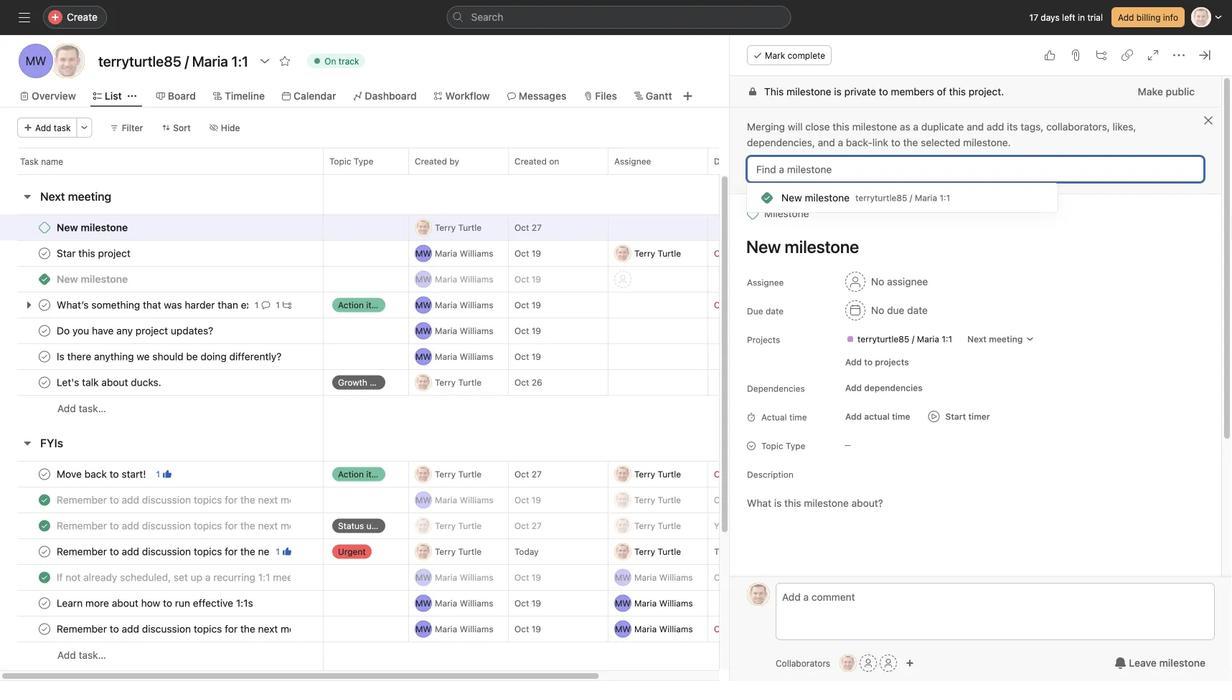 Task type: vqa. For each thing, say whether or not it's contained in the screenshot.
milestone
yes



Task type: describe. For each thing, give the bounding box(es) containing it.
milestone for leave
[[1159, 658, 1206, 670]]

completed checkbox for 1st remember to add discussion topics for the next meeting cell from the bottom
[[36, 621, 53, 638]]

19 for creator for remember to add discussion topics for the next meeting cell corresponding to 1st remember to add discussion topics for the next meeting cell
[[532, 496, 541, 506]]

maria for creator for is there anything we should be doing differently? cell
[[435, 352, 457, 362]]

merging will close this milestone as a duplicate and add its tags, collaborators, likes, dependencies, and a back-link to the selected milestone.
[[747, 121, 1136, 149]]

4 remember to add discussion topics for the next meeting cell from the top
[[0, 616, 324, 643]]

start
[[946, 412, 966, 422]]

time inside dropdown button
[[892, 412, 910, 422]]

terry turtle inside creator for new milestone cell
[[435, 223, 482, 233]]

maria williams for 'creator for what's something that was harder than expected?' cell
[[435, 300, 493, 310]]

williams for creator for if not already scheduled, set up a recurring 1:1 meeting in your calendar cell
[[460, 573, 493, 583]]

oct 27 for creator for move back to start! cell
[[515, 470, 542, 480]]

search list box
[[447, 6, 791, 29]]

task… for next meeting
[[79, 403, 106, 415]]

completed image for is there anything we should be doing differently? text field
[[36, 348, 53, 366]]

fyis button
[[40, 431, 63, 456]]

start timer button
[[923, 407, 996, 427]]

19 for creator for is there anything we should be doing differently? cell
[[532, 352, 541, 362]]

1 button for action item
[[153, 468, 174, 482]]

action item for action item popup button
[[338, 300, 384, 310]]

new milestone text field for mw
[[54, 272, 132, 287]]

add task… for next meeting
[[57, 403, 106, 415]]

collapse task list for this section image
[[22, 191, 33, 202]]

oct 27 for creator for new milestone cell containing tt
[[515, 223, 542, 233]]

completed checkbox for oct 27
[[36, 466, 53, 483]]

19 for 1st remember to add discussion topics for the next meeting cell from the bottom's creator for remember to add discussion topics for the next meeting cell
[[532, 625, 541, 635]]

collaborators
[[776, 659, 830, 669]]

copy milestone link image
[[1122, 50, 1133, 61]]

creator for star this project cell
[[408, 240, 509, 267]]

star this project cell
[[0, 240, 324, 267]]

do you have any project updates? cell
[[0, 318, 324, 344]]

item for action item dropdown button
[[366, 470, 384, 480]]

add task… row for fyis
[[0, 642, 860, 669]]

on track
[[324, 56, 359, 66]]

created by
[[415, 156, 459, 166]]

maria williams for creator for is there anything we should be doing differently? cell
[[435, 352, 493, 362]]

1 horizontal spatial and
[[967, 121, 984, 133]]

row containing task name
[[0, 148, 860, 174]]

1 horizontal spatial date
[[766, 306, 784, 316]]

full screen image
[[1147, 50, 1159, 61]]

0 horizontal spatial time
[[789, 413, 807, 423]]

meeting inside popup button
[[989, 334, 1023, 344]]

creator for remember to add discussion topics for the next meeting cell for 1st remember to add discussion topics for the next meeting cell
[[408, 487, 509, 514]]

add actual time button
[[839, 407, 917, 427]]

0 horizontal spatial assignee
[[614, 156, 651, 166]]

mw for creator for if not already scheduled, set up a recurring 1:1 meeting in your calendar cell
[[415, 573, 431, 583]]

1 vertical spatial and
[[818, 137, 835, 149]]

completed milestone checkbox for tt
[[39, 222, 50, 234]]

dependencies
[[864, 383, 923, 393]]

created for created by
[[415, 156, 447, 166]]

— for — popup button
[[845, 441, 851, 450]]

oct 27 left description
[[714, 470, 741, 480]]

Is there anything we should be doing differently? text field
[[54, 350, 286, 364]]

completed milestone image
[[39, 222, 50, 234]]

status
[[338, 521, 364, 531]]

maria for creator for do you have any project updates? cell
[[435, 326, 457, 336]]

due
[[887, 305, 905, 316]]

add task
[[35, 123, 71, 133]]

What's something that was harder than expected? text field
[[54, 298, 249, 313]]

no due date button
[[839, 298, 934, 324]]

growth conversation
[[338, 378, 422, 388]]

list
[[105, 90, 122, 102]]

add to projects button
[[839, 352, 915, 372]]

add task… for fyis
[[57, 650, 106, 662]]

1 horizontal spatial this
[[949, 86, 966, 98]]

milestone
[[764, 208, 809, 220]]

terryturtle85
[[858, 334, 909, 344]]

1 subtask image
[[283, 301, 291, 310]]

oct 19 for creator for star this project 'cell'
[[515, 249, 541, 259]]

5 completed image from the top
[[36, 518, 53, 535]]

action for action item dropdown button
[[338, 470, 364, 480]]

topic inside main content
[[761, 441, 783, 451]]

1 horizontal spatial a
[[913, 121, 919, 133]]

this inside merging will close this milestone as a duplicate and add its tags, collaborators, likes, dependencies, and a back-link to the selected milestone.
[[833, 121, 850, 133]]

0 vertical spatial next meeting
[[40, 190, 111, 203]]

name
[[41, 156, 63, 166]]

Remember to add discussion topics for the next meeting text field
[[54, 623, 291, 637]]

on
[[549, 156, 559, 166]]

/
[[912, 334, 915, 344]]

selected
[[921, 137, 961, 149]]

turtle inside creator for let's talk about ducks. cell
[[458, 378, 482, 388]]

action item button
[[324, 292, 408, 318]]

tab actions image
[[128, 92, 136, 100]]

hide
[[221, 123, 240, 133]]

add to starred image
[[279, 55, 291, 67]]

type inside new milestone 'dialog'
[[786, 441, 806, 451]]

add inside header next meeting tree grid
[[57, 403, 76, 415]]

24 for williams
[[731, 625, 742, 635]]

1 for urgent
[[276, 547, 280, 557]]

next meeting button
[[961, 329, 1041, 349]]

new milestone text field for tt
[[54, 221, 132, 235]]

new milestone cell for mw
[[0, 266, 324, 293]]

filter button
[[104, 118, 149, 138]]

add tab image
[[682, 90, 694, 102]]

completed checkbox for remember to add discussion topics for the next meeting cell containing 1
[[36, 544, 53, 561]]

add to projects
[[845, 357, 909, 367]]

on track button
[[301, 51, 371, 71]]

move back to start! cell
[[0, 461, 324, 488]]

days
[[1041, 12, 1060, 22]]

3 completed image from the top
[[36, 492, 53, 509]]

oct 23
[[714, 300, 742, 310]]

maria for 'creator for what's something that was harder than expected?' cell
[[435, 300, 457, 310]]

add inside button
[[1118, 12, 1134, 22]]

creator for move back to start! cell
[[408, 461, 509, 488]]

topic type inside main content
[[761, 441, 806, 451]]

its
[[1007, 121, 1018, 133]]

actual
[[761, 413, 787, 423]]

the
[[903, 137, 918, 149]]

actual time
[[761, 413, 807, 423]]

messages
[[519, 90, 566, 102]]

completed checkbox for oct 24
[[36, 492, 53, 509]]

no for no due date
[[871, 305, 884, 316]]

likes,
[[1113, 121, 1136, 133]]

trial
[[1088, 12, 1103, 22]]

oct 19 for creator for do you have any project updates? cell
[[515, 326, 541, 336]]

row containing tt
[[0, 215, 860, 241]]

members
[[891, 86, 934, 98]]

start timer
[[946, 412, 990, 422]]

mark
[[765, 50, 785, 60]]

0 vertical spatial due date
[[714, 156, 751, 166]]

next inside popup button
[[967, 334, 987, 344]]

— button
[[324, 215, 408, 241]]

add or remove collaborators image
[[906, 660, 914, 668]]

search button
[[447, 6, 791, 29]]

will
[[788, 121, 803, 133]]

filter
[[122, 123, 143, 133]]

Learn more about how to run effective 1:1s text field
[[54, 597, 257, 611]]

add task… button for fyis
[[57, 648, 106, 664]]

add dependencies button
[[839, 378, 929, 398]]

oct 19 for 1st remember to add discussion topics for the next meeting cell from the bottom's creator for remember to add discussion topics for the next meeting cell
[[515, 625, 541, 635]]

close details image
[[1199, 50, 1211, 61]]

workflow
[[445, 90, 490, 102]]

action item button
[[324, 462, 408, 488]]

terryturtle85 / maria 1:1
[[858, 334, 952, 344]]

2 remember to add discussion topics for the next meeting cell from the top
[[0, 513, 324, 540]]

completed milestone image
[[39, 274, 50, 285]]

billing
[[1137, 12, 1161, 22]]

topic inside row
[[329, 156, 351, 166]]

is
[[834, 86, 842, 98]]

turtle inside creator for new milestone cell
[[458, 223, 482, 233]]

task
[[54, 123, 71, 133]]

17 days left in trial
[[1029, 12, 1103, 22]]

0 horizontal spatial type
[[354, 156, 373, 166]]

public
[[1166, 86, 1195, 98]]

gantt link
[[634, 88, 672, 104]]

add actual time
[[845, 412, 910, 422]]

next inside button
[[40, 190, 65, 203]]

terryturtle85 / maria 1:1 link
[[840, 332, 958, 347]]

mark complete button
[[747, 45, 832, 65]]

created for created on
[[515, 156, 547, 166]]

timer
[[968, 412, 990, 422]]

board link
[[156, 88, 196, 104]]

milestone inside merging will close this milestone as a duplicate and add its tags, collaborators, likes, dependencies, and a back-link to the selected milestone.
[[852, 121, 897, 133]]

left
[[1062, 12, 1076, 22]]

williams for creator for do you have any project updates? cell
[[460, 326, 493, 336]]

1 vertical spatial a
[[838, 137, 843, 149]]

expand sidebar image
[[19, 11, 30, 23]]

1 for action item
[[156, 470, 160, 480]]

Find a milestone text field
[[747, 156, 1204, 182]]

completed checkbox for third remember to add discussion topics for the next meeting cell from the bottom of the header fyis tree grid
[[36, 518, 53, 535]]

collaborators,
[[1046, 121, 1110, 133]]

27 for creator for move back to start! cell
[[532, 470, 542, 480]]

expand subtask list for the task what's something that was harder than expected? image
[[23, 300, 34, 311]]

terry inside creator for new milestone cell
[[435, 223, 456, 233]]

collapse task list for this section image
[[22, 438, 33, 449]]

17
[[1029, 12, 1038, 22]]

search
[[471, 11, 503, 23]]

status update button
[[324, 513, 408, 539]]

add subtask image
[[1096, 50, 1107, 61]]

19 for creator for new milestone cell containing mw
[[532, 274, 541, 285]]

duplicate
[[921, 121, 964, 133]]

make public
[[1138, 86, 1195, 98]]

actual
[[864, 412, 890, 422]]

completed image inside 'do you have any project updates?' cell
[[36, 323, 53, 340]]

timeline
[[225, 90, 265, 102]]

list link
[[93, 88, 122, 104]]

header fyis tree grid
[[0, 461, 860, 669]]

oct 19 for creator for if not already scheduled, set up a recurring 1:1 meeting in your calendar cell
[[515, 573, 541, 583]]

completed image inside learn more about how to run effective 1:1s 'cell'
[[36, 595, 53, 613]]

maria williams for creator for new milestone cell containing mw
[[435, 274, 493, 285]]

maria williams for creator for remember to add discussion topics for the next meeting cell corresponding to 1st remember to add discussion topics for the next meeting cell
[[435, 496, 493, 506]]

completed checkbox for learn more about how to run effective 1:1s 'cell'
[[36, 595, 53, 613]]

track
[[339, 56, 359, 66]]

if not already scheduled, set up a recurring 1:1 meeting in your calendar cell
[[0, 565, 324, 591]]

projects
[[747, 335, 780, 345]]

is there anything we should be doing differently? cell
[[0, 344, 324, 370]]

new milestone cell for tt
[[0, 215, 324, 241]]

creator for learn more about how to run effective 1:1s cell
[[408, 591, 509, 617]]

maria williams for creator for do you have any project updates? cell
[[435, 326, 493, 336]]

meeting inside button
[[68, 190, 111, 203]]

maria williams for creator for learn more about how to run effective 1:1s cell
[[435, 599, 493, 609]]

private
[[844, 86, 876, 98]]

mw for creator for do you have any project updates? cell
[[415, 326, 431, 336]]

creator for remember to add discussion topics for the next meeting cell for third remember to add discussion topics for the next meeting cell from the bottom of the header fyis tree grid
[[408, 513, 509, 540]]

files
[[595, 90, 617, 102]]

due date inside main content
[[747, 306, 784, 316]]



Task type: locate. For each thing, give the bounding box(es) containing it.
0 horizontal spatial to
[[864, 357, 873, 367]]

williams for creator for learn more about how to run effective 1:1s cell
[[460, 599, 493, 609]]

0 vertical spatial oct 24
[[714, 496, 742, 506]]

oct 27 for creator for remember to add discussion topics for the next meeting cell corresponding to third remember to add discussion topics for the next meeting cell from the bottom of the header fyis tree grid
[[515, 521, 542, 531]]

0 vertical spatial milestone
[[787, 86, 831, 98]]

mw for creator for remember to add discussion topics for the next meeting cell corresponding to 1st remember to add discussion topics for the next meeting cell
[[415, 496, 431, 506]]

add task… row down creator for learn more about how to run effective 1:1s cell
[[0, 642, 860, 669]]

oct 19 for creator for new milestone cell containing mw
[[515, 274, 541, 285]]

maria williams inside creator for learn more about how to run effective 1:1s cell
[[435, 599, 493, 609]]

1 comment image
[[262, 301, 270, 310]]

1 add task… button from the top
[[57, 401, 106, 417]]

2 add task… button from the top
[[57, 648, 106, 664]]

completed checkbox for oct 19
[[36, 569, 53, 587]]

1 horizontal spatial type
[[786, 441, 806, 451]]

1 inside 'move back to start!' cell
[[156, 470, 160, 480]]

1 completed checkbox from the top
[[36, 374, 53, 391]]

0 vertical spatial this
[[949, 86, 966, 98]]

williams for 'creator for what's something that was harder than expected?' cell
[[460, 300, 493, 310]]

oct 27 down created on
[[515, 223, 542, 233]]

maria williams inside creator for new milestone cell
[[435, 274, 493, 285]]

calendar link
[[282, 88, 336, 104]]

1 horizontal spatial to
[[879, 86, 888, 98]]

1 vertical spatial topic type
[[761, 441, 806, 451]]

1 horizontal spatial 1
[[276, 547, 280, 557]]

0 vertical spatial tt button
[[747, 583, 770, 606]]

tt button
[[747, 583, 770, 606], [840, 655, 857, 672]]

2 vertical spatial milestone
[[1159, 658, 1206, 670]]

meeting right 1:1
[[989, 334, 1023, 344]]

3 completed image from the top
[[36, 323, 53, 340]]

completed checkbox inside let's talk about ducks. cell
[[36, 374, 53, 391]]

to
[[879, 86, 888, 98], [891, 137, 900, 149], [864, 357, 873, 367]]

0 horizontal spatial milestone
[[787, 86, 831, 98]]

1 vertical spatial add task…
[[57, 650, 106, 662]]

today
[[515, 547, 539, 557]]

add task… button for next meeting
[[57, 401, 106, 417]]

6 completed checkbox from the top
[[36, 544, 53, 561]]

a
[[913, 121, 919, 133], [838, 137, 843, 149]]

williams for creator for new milestone cell containing mw
[[460, 274, 493, 285]]

action right the "1 subtask" icon
[[338, 300, 364, 310]]

add inside dropdown button
[[845, 412, 862, 422]]

repeats image
[[765, 300, 777, 311]]

type down actual time
[[786, 441, 806, 451]]

4 completed image from the top
[[36, 569, 53, 587]]

4 completed checkbox from the top
[[36, 348, 53, 366]]

mw inside creator for is there anything we should be doing differently? cell
[[415, 352, 431, 362]]

2 creator for remember to add discussion topics for the next meeting cell from the top
[[408, 513, 509, 540]]

remember to add discussion topics for the next meeting text field for status update
[[54, 519, 291, 534]]

completed milestone checkbox down next meeting button
[[39, 222, 50, 234]]

no for no assignee
[[871, 276, 884, 288]]

1 button inside remember to add discussion topics for the next meeting cell
[[273, 545, 294, 559]]

creator for do you have any project updates? cell
[[408, 318, 509, 344]]

created left the on
[[515, 156, 547, 166]]

williams inside creator for is there anything we should be doing differently? cell
[[460, 352, 493, 362]]

0 horizontal spatial date
[[733, 156, 751, 166]]

completed checkbox inside star this project cell
[[36, 245, 53, 262]]

0 horizontal spatial —
[[332, 224, 339, 232]]

1 vertical spatial remember to add discussion topics for the next meeting text field
[[54, 519, 291, 534]]

0 vertical spatial action item
[[338, 300, 384, 310]]

1 no from the top
[[871, 276, 884, 288]]

1 horizontal spatial time
[[892, 412, 910, 422]]

close
[[805, 121, 830, 133]]

2 completed checkbox from the top
[[36, 297, 53, 314]]

completed checkbox for 'do you have any project updates?' cell
[[36, 323, 53, 340]]

2 vertical spatial to
[[864, 357, 873, 367]]

remember to add discussion topics for the next meeting cell up 'if not already scheduled, set up a recurring 1:1 meeting in your calendar' text box
[[0, 539, 324, 565]]

williams inside creator for if not already scheduled, set up a recurring 1:1 meeting in your calendar cell
[[460, 573, 493, 583]]

leave
[[1129, 658, 1157, 670]]

oct 27 inside header next meeting tree grid
[[515, 223, 542, 233]]

row containing action item
[[0, 292, 860, 319]]

by
[[449, 156, 459, 166]]

1 add task… from the top
[[57, 403, 106, 415]]

remember to add discussion topics for the next meeting text field for urgent
[[54, 545, 270, 559]]

completed checkbox inside remember to add discussion topics for the next meeting cell
[[36, 492, 53, 509]]

1 vertical spatial oct 24
[[714, 625, 742, 635]]

0 vertical spatial task…
[[79, 403, 106, 415]]

2 new milestone text field from the top
[[54, 272, 132, 287]]

learn more about how to run effective 1:1s cell
[[0, 591, 324, 617]]

maria inside 'creator for what's something that was harder than expected?' cell
[[435, 300, 457, 310]]

creator for new milestone cell down by at top left
[[408, 215, 509, 241]]

1 24 from the top
[[731, 496, 742, 506]]

0 vertical spatial add task… row
[[0, 395, 860, 422]]

1 vertical spatial creator for new milestone cell
[[408, 266, 509, 293]]

completed checkbox inside is there anything we should be doing differently? 'cell'
[[36, 348, 53, 366]]

0 vertical spatial topic type
[[329, 156, 373, 166]]

— inside — dropdown button
[[332, 224, 339, 232]]

files link
[[584, 88, 617, 104]]

maria williams inside creator for is there anything we should be doing differently? cell
[[435, 352, 493, 362]]

yesterday
[[714, 521, 754, 531]]

williams for creator for is there anything we should be doing differently? cell
[[460, 352, 493, 362]]

tt button right the collaborators
[[840, 655, 857, 672]]

0 vertical spatial 1
[[156, 470, 160, 480]]

maria inside creator for do you have any project updates? cell
[[435, 326, 457, 336]]

3 creator for remember to add discussion topics for the next meeting cell from the top
[[408, 539, 509, 565]]

1 vertical spatial task…
[[79, 650, 106, 662]]

2 completed image from the top
[[36, 297, 53, 314]]

1 vertical spatial this
[[833, 121, 850, 133]]

milestone inside button
[[1159, 658, 1206, 670]]

oct 27 right creator for move back to start! cell
[[515, 470, 542, 480]]

19 for creator for do you have any project updates? cell
[[532, 326, 541, 336]]

remember to add discussion topics for the next meeting text field up 'if not already scheduled, set up a recurring 1:1 meeting in your calendar' text box
[[54, 519, 291, 534]]

0 horizontal spatial created
[[415, 156, 447, 166]]

new milestone cell
[[0, 215, 324, 241], [0, 266, 324, 293]]

0 horizontal spatial a
[[838, 137, 843, 149]]

4 completed image from the top
[[36, 466, 53, 483]]

next meeting down name
[[40, 190, 111, 203]]

0 vertical spatial completed milestone checkbox
[[39, 222, 50, 234]]

1 creator for remember to add discussion topics for the next meeting cell from the top
[[408, 487, 509, 514]]

maria williams for creator for if not already scheduled, set up a recurring 1:1 meeting in your calendar cell
[[435, 573, 493, 583]]

milestone right leave
[[1159, 658, 1206, 670]]

1 horizontal spatial —
[[845, 441, 851, 450]]

to inside merging will close this milestone as a duplicate and add its tags, collaborators, likes, dependencies, and a back-link to the selected milestone.
[[891, 137, 900, 149]]

2 created from the left
[[515, 156, 547, 166]]

2 action from the top
[[338, 470, 364, 480]]

create button
[[43, 6, 107, 29]]

Completed checkbox
[[36, 245, 53, 262], [36, 297, 53, 314], [36, 323, 53, 340], [36, 348, 53, 366], [36, 518, 53, 535], [36, 544, 53, 561], [36, 595, 53, 613], [36, 621, 53, 638]]

2 new milestone cell from the top
[[0, 266, 324, 293]]

6 completed image from the top
[[36, 544, 53, 561]]

4 completed checkbox from the top
[[36, 569, 53, 587]]

date down merging
[[733, 156, 751, 166]]

and down the close
[[818, 137, 835, 149]]

26
[[532, 378, 542, 388]]

attachments: add a file to this task, new milestone image
[[1070, 50, 1081, 61]]

1 remember to add discussion topics for the next meeting text field from the top
[[54, 493, 291, 508]]

completed checkbox inside learn more about how to run effective 1:1s 'cell'
[[36, 595, 53, 613]]

maria for creator for learn more about how to run effective 1:1s cell
[[435, 599, 457, 609]]

add billing info button
[[1112, 7, 1185, 27]]

0 vertical spatial next
[[40, 190, 65, 203]]

mark complete
[[765, 50, 825, 60]]

main content
[[730, 76, 1221, 682]]

mw for 'creator for what's something that was harder than expected?' cell
[[415, 300, 431, 310]]

1 horizontal spatial topic type
[[761, 441, 806, 451]]

1 completed image from the top
[[36, 348, 53, 366]]

mw for creator for new milestone cell containing mw
[[415, 274, 431, 285]]

Completed checkbox
[[36, 374, 53, 391], [36, 466, 53, 483], [36, 492, 53, 509], [36, 569, 53, 587]]

task… inside header next meeting tree grid
[[79, 403, 106, 415]]

2 add task… row from the top
[[0, 642, 860, 669]]

terry turtle
[[435, 223, 482, 233], [634, 249, 681, 259], [435, 378, 482, 388], [435, 470, 482, 480], [634, 470, 681, 480], [634, 496, 681, 506], [435, 521, 482, 531], [634, 521, 681, 531], [435, 547, 482, 557], [634, 547, 681, 557]]

maria williams inside creator for if not already scheduled, set up a recurring 1:1 meeting in your calendar cell
[[435, 573, 493, 583]]

leave milestone button
[[1105, 651, 1215, 677]]

oct 19 for creator for is there anything we should be doing differently? cell
[[515, 352, 541, 362]]

19 for creator for learn more about how to run effective 1:1s cell
[[532, 599, 541, 609]]

link
[[873, 137, 888, 149]]

mw for creator for is there anything we should be doing differently? cell
[[415, 352, 431, 362]]

1 task… from the top
[[79, 403, 106, 415]]

creator for remember to add discussion topics for the next meeting cell for 1st remember to add discussion topics for the next meeting cell from the bottom
[[408, 616, 509, 643]]

0 horizontal spatial topic
[[329, 156, 351, 166]]

0 horizontal spatial due
[[714, 156, 730, 166]]

If not already scheduled, set up a recurring 1:1 meeting in your calendar text field
[[54, 571, 291, 585]]

maria for creator for star this project 'cell'
[[435, 249, 457, 259]]

topic type
[[329, 156, 373, 166], [761, 441, 806, 451]]

0 vertical spatial meeting
[[68, 190, 111, 203]]

1 vertical spatial completed milestone checkbox
[[39, 274, 50, 285]]

next
[[40, 190, 65, 203], [967, 334, 987, 344]]

no assignee button
[[839, 269, 935, 295]]

mw for 1st remember to add discussion topics for the next meeting cell from the bottom's creator for remember to add discussion topics for the next meeting cell
[[415, 625, 431, 635]]

task… inside header fyis tree grid
[[79, 650, 106, 662]]

1 horizontal spatial meeting
[[989, 334, 1023, 344]]

this milestone is private to members of this project.
[[764, 86, 1004, 98]]

created
[[415, 156, 447, 166], [515, 156, 547, 166]]

1 vertical spatial 1
[[276, 547, 280, 557]]

27 for creator for remember to add discussion topics for the next meeting cell corresponding to third remember to add discussion topics for the next meeting cell from the bottom of the header fyis tree grid
[[532, 521, 542, 531]]

oct 26
[[515, 378, 542, 388]]

0 horizontal spatial meeting
[[68, 190, 111, 203]]

maria for creator for remember to add discussion topics for the next meeting cell corresponding to 1st remember to add discussion topics for the next meeting cell
[[435, 496, 457, 506]]

19
[[532, 249, 541, 259], [731, 249, 741, 259], [532, 274, 541, 285], [532, 300, 541, 310], [532, 326, 541, 336], [532, 352, 541, 362], [532, 496, 541, 506], [532, 573, 541, 583], [731, 573, 741, 583], [532, 599, 541, 609], [532, 625, 541, 635]]

topic down calendar
[[329, 156, 351, 166]]

completed image for let's talk about ducks. text field
[[36, 374, 53, 391]]

1 vertical spatial due date
[[747, 306, 784, 316]]

1 new milestone text field from the top
[[54, 221, 132, 235]]

williams inside creator for learn more about how to run effective 1:1s cell
[[460, 599, 493, 609]]

add task… row
[[0, 395, 860, 422], [0, 642, 860, 669]]

3 remember to add discussion topics for the next meeting cell from the top
[[0, 539, 324, 565]]

williams for creator for star this project 'cell'
[[460, 249, 493, 259]]

dependencies
[[747, 384, 805, 394]]

overview
[[32, 90, 76, 102]]

of
[[937, 86, 946, 98]]

0 horizontal spatial and
[[818, 137, 835, 149]]

maria inside main content
[[917, 334, 939, 344]]

to inside "button"
[[864, 357, 873, 367]]

tuesday
[[714, 547, 748, 557]]

overview link
[[20, 88, 76, 104]]

0 vertical spatial action
[[338, 300, 364, 310]]

0 vertical spatial item
[[366, 300, 384, 310]]

1 vertical spatial add task… row
[[0, 642, 860, 669]]

due date down merging
[[714, 156, 751, 166]]

— for — dropdown button
[[332, 224, 339, 232]]

maria williams for 1st remember to add discussion topics for the next meeting cell from the bottom's creator for remember to add discussion topics for the next meeting cell
[[435, 625, 493, 635]]

milestone left is
[[787, 86, 831, 98]]

this
[[764, 86, 784, 98]]

24 for turtle
[[731, 496, 742, 506]]

no
[[871, 276, 884, 288], [871, 305, 884, 316]]

williams inside creator for star this project 'cell'
[[460, 249, 493, 259]]

header next meeting tree grid
[[0, 215, 860, 422]]

creator for is there anything we should be doing differently? cell
[[408, 344, 509, 370]]

to left "the" on the right top of page
[[891, 137, 900, 149]]

1:1
[[942, 334, 952, 344]]

action up status
[[338, 470, 364, 480]]

1 horizontal spatial topic
[[761, 441, 783, 451]]

1 vertical spatial —
[[845, 441, 851, 450]]

main content containing this milestone is private to members of this project.
[[730, 76, 1221, 682]]

completed image inside 'move back to start!' cell
[[36, 466, 53, 483]]

item inside popup button
[[366, 300, 384, 310]]

creator for new milestone cell for oct 19
[[408, 266, 509, 293]]

creator for new milestone cell containing mw
[[408, 266, 509, 293]]

mw inside 'creator for what's something that was harder than expected?' cell
[[415, 300, 431, 310]]

merging
[[747, 121, 785, 133]]

2 horizontal spatial date
[[907, 305, 928, 316]]

next right 1:1
[[967, 334, 987, 344]]

as
[[900, 121, 910, 133]]

1 vertical spatial topic
[[761, 441, 783, 451]]

0 vertical spatial and
[[967, 121, 984, 133]]

0 vertical spatial remember to add discussion topics for the next meeting text field
[[54, 493, 291, 508]]

1 button for urgent
[[273, 545, 294, 559]]

2 horizontal spatial milestone
[[1159, 658, 1206, 670]]

0 vertical spatial due
[[714, 156, 730, 166]]

complete
[[788, 50, 825, 60]]

project.
[[969, 86, 1004, 98]]

remember to add discussion topics for the next meeting cell containing 1
[[0, 539, 324, 565]]

terry inside creator for let's talk about ducks. cell
[[435, 378, 456, 388]]

1 action item from the top
[[338, 300, 384, 310]]

add task…
[[57, 403, 106, 415], [57, 650, 106, 662]]

Remember to add discussion topics for the next meeting text field
[[54, 493, 291, 508], [54, 519, 291, 534], [54, 545, 270, 559]]

terry inside creator for move back to start! cell
[[435, 470, 456, 480]]

add
[[987, 121, 1004, 133]]

what's something that was harder than expected? cell
[[0, 292, 324, 319]]

williams inside 'creator for what's something that was harder than expected?' cell
[[460, 300, 493, 310]]

more actions image
[[80, 123, 89, 132]]

williams
[[460, 249, 493, 259], [460, 274, 493, 285], [460, 300, 493, 310], [460, 326, 493, 336], [460, 352, 493, 362], [460, 496, 493, 506], [460, 573, 493, 583], [659, 573, 693, 583], [460, 599, 493, 609], [659, 599, 693, 609], [460, 625, 493, 635], [659, 625, 693, 635]]

1 horizontal spatial next
[[967, 334, 987, 344]]

1 item from the top
[[366, 300, 384, 310]]

maria inside creator for learn more about how to run effective 1:1s cell
[[435, 599, 457, 609]]

maria inside creator for is there anything we should be doing differently? cell
[[435, 352, 457, 362]]

mw for creator for learn more about how to run effective 1:1s cell
[[415, 599, 431, 609]]

milestone up link
[[852, 121, 897, 133]]

2 horizontal spatial to
[[891, 137, 900, 149]]

Do you have any project updates? text field
[[54, 324, 218, 338]]

created left by at top left
[[415, 156, 447, 166]]

turtle inside creator for move back to start! cell
[[458, 470, 482, 480]]

creator for new milestone cell up creator for do you have any project updates? cell
[[408, 266, 509, 293]]

1 button
[[153, 468, 174, 482], [273, 545, 294, 559]]

0 horizontal spatial topic type
[[329, 156, 373, 166]]

remember to add discussion topics for the next meeting cell down "move back to start!" text box at the bottom left
[[0, 487, 324, 514]]

0 horizontal spatial next meeting
[[40, 190, 111, 203]]

remember to add discussion topics for the next meeting cell up if not already scheduled, set up a recurring 1:1 meeting in your calendar cell
[[0, 513, 324, 540]]

creator for if not already scheduled, set up a recurring 1:1 meeting in your calendar cell
[[408, 565, 509, 591]]

0 vertical spatial add task…
[[57, 403, 106, 415]]

close image
[[1203, 115, 1214, 126]]

date inside dropdown button
[[907, 305, 928, 316]]

maria for creator for if not already scheduled, set up a recurring 1:1 meeting in your calendar cell
[[435, 573, 457, 583]]

19 for creator for if not already scheduled, set up a recurring 1:1 meeting in your calendar cell
[[532, 573, 541, 583]]

row
[[0, 148, 860, 174], [17, 174, 843, 175], [0, 215, 860, 241], [0, 240, 860, 267], [0, 266, 860, 293], [0, 292, 860, 319], [0, 318, 860, 344], [0, 344, 860, 370], [0, 370, 860, 396], [0, 461, 860, 488], [0, 487, 860, 514], [0, 513, 860, 540], [0, 539, 860, 565], [0, 565, 860, 591], [0, 591, 860, 617], [0, 616, 860, 643]]

maria
[[435, 249, 457, 259], [435, 274, 457, 285], [435, 300, 457, 310], [435, 326, 457, 336], [917, 334, 939, 344], [435, 352, 457, 362], [435, 496, 457, 506], [435, 573, 457, 583], [634, 573, 657, 583], [435, 599, 457, 609], [634, 599, 657, 609], [435, 625, 457, 635], [634, 625, 657, 635]]

next meeting button
[[40, 184, 111, 210]]

tags,
[[1021, 121, 1044, 133]]

1 action from the top
[[338, 300, 364, 310]]

creator for remember to add discussion topics for the next meeting cell for remember to add discussion topics for the next meeting cell containing 1
[[408, 539, 509, 565]]

Let's talk about ducks. text field
[[54, 376, 166, 390]]

2 creator for new milestone cell from the top
[[408, 266, 509, 293]]

in
[[1078, 12, 1085, 22]]

7 completed checkbox from the top
[[36, 595, 53, 613]]

terry turtle inside creator for move back to start! cell
[[435, 470, 482, 480]]

1 created from the left
[[415, 156, 447, 166]]

1 horizontal spatial due
[[747, 306, 763, 316]]

topic type down actual time
[[761, 441, 806, 451]]

0 vertical spatial topic
[[329, 156, 351, 166]]

1 button left urgent
[[273, 545, 294, 559]]

0 vertical spatial creator for new milestone cell
[[408, 215, 509, 241]]

williams for 1st remember to add discussion topics for the next meeting cell from the bottom's creator for remember to add discussion topics for the next meeting cell
[[460, 625, 493, 635]]

urgent
[[338, 547, 366, 557]]

add inside "button"
[[845, 357, 862, 367]]

action item inside popup button
[[338, 300, 384, 310]]

completed checkbox inside what's something that was harder than expected? cell
[[36, 297, 53, 314]]

0 vertical spatial new milestone cell
[[0, 215, 324, 241]]

1 completed checkbox from the top
[[36, 245, 53, 262]]

2 24 from the top
[[731, 625, 742, 635]]

completed image for 'if not already scheduled, set up a recurring 1:1 meeting in your calendar' text box
[[36, 569, 53, 587]]

completed image inside is there anything we should be doing differently? 'cell'
[[36, 348, 53, 366]]

gantt
[[646, 90, 672, 102]]

terry
[[435, 223, 456, 233], [634, 249, 655, 259], [435, 378, 456, 388], [435, 470, 456, 480], [634, 470, 655, 480], [634, 496, 655, 506], [435, 521, 456, 531], [634, 521, 655, 531], [435, 547, 456, 557], [634, 547, 655, 557]]

maria inside creator for star this project 'cell'
[[435, 249, 457, 259]]

oct 19
[[515, 249, 541, 259], [714, 249, 741, 259], [515, 274, 541, 285], [515, 300, 541, 310], [515, 326, 541, 336], [515, 352, 541, 362], [515, 496, 541, 506], [515, 573, 541, 583], [714, 573, 741, 583], [515, 599, 541, 609], [515, 625, 541, 635]]

workflow link
[[434, 88, 490, 104]]

0 vertical spatial to
[[879, 86, 888, 98]]

make
[[1138, 86, 1163, 98]]

1 oct 24 from the top
[[714, 496, 742, 506]]

task… for fyis
[[79, 650, 106, 662]]

williams for creator for remember to add discussion topics for the next meeting cell corresponding to 1st remember to add discussion topics for the next meeting cell
[[460, 496, 493, 506]]

completed image inside what's something that was harder than expected? cell
[[36, 297, 53, 314]]

urgent button
[[324, 539, 408, 565]]

remember to add discussion topics for the next meeting cell
[[0, 487, 324, 514], [0, 513, 324, 540], [0, 539, 324, 565], [0, 616, 324, 643]]

new milestone text field inside row
[[54, 221, 132, 235]]

creator for new milestone cell containing tt
[[408, 215, 509, 241]]

8 completed checkbox from the top
[[36, 621, 53, 638]]

1 vertical spatial tt button
[[840, 655, 857, 672]]

completed image inside let's talk about ducks. cell
[[36, 374, 53, 391]]

assignee inside new milestone 'dialog'
[[747, 278, 784, 288]]

mw inside creator for learn more about how to run effective 1:1s cell
[[415, 599, 431, 609]]

show options image
[[259, 55, 271, 67]]

1 horizontal spatial next meeting
[[967, 334, 1023, 344]]

no assignee
[[871, 276, 928, 288]]

0 vertical spatial new milestone text field
[[54, 221, 132, 235]]

0 vertical spatial no
[[871, 276, 884, 288]]

item
[[366, 300, 384, 310], [366, 470, 384, 480]]

Move back to start! text field
[[54, 468, 150, 482]]

item inside dropdown button
[[366, 470, 384, 480]]

maria williams inside creator for do you have any project updates? cell
[[435, 326, 493, 336]]

1 vertical spatial no
[[871, 305, 884, 316]]

27
[[532, 223, 542, 233], [532, 470, 542, 480], [731, 470, 741, 480], [532, 521, 542, 531]]

add task… inside header next meeting tree grid
[[57, 403, 106, 415]]

completed checkbox inside 'move back to start!' cell
[[36, 466, 53, 483]]

8 completed image from the top
[[36, 621, 53, 638]]

info
[[1163, 12, 1178, 22]]

3 completed checkbox from the top
[[36, 323, 53, 340]]

item for action item popup button
[[366, 300, 384, 310]]

1 vertical spatial next meeting
[[967, 334, 1023, 344]]

maria for creator for new milestone cell containing mw
[[435, 274, 457, 285]]

creator for new milestone cell for oct 27
[[408, 215, 509, 241]]

completed image
[[36, 245, 53, 262], [36, 297, 53, 314], [36, 323, 53, 340], [36, 466, 53, 483], [36, 518, 53, 535], [36, 544, 53, 561], [36, 595, 53, 613], [36, 621, 53, 638]]

main content inside new milestone 'dialog'
[[730, 76, 1221, 682]]

milestone.
[[963, 137, 1011, 149]]

action item for action item dropdown button
[[338, 470, 384, 480]]

mw for creator for star this project 'cell'
[[415, 249, 431, 259]]

on
[[324, 56, 336, 66]]

creator for new milestone cell
[[408, 215, 509, 241], [408, 266, 509, 293]]

7 completed image from the top
[[36, 595, 53, 613]]

no due date
[[871, 305, 928, 316]]

let's talk about ducks. cell
[[0, 370, 324, 396]]

oct 27
[[515, 223, 542, 233], [515, 470, 542, 480], [714, 470, 741, 480], [515, 521, 542, 531]]

add task… row for next meeting
[[0, 395, 860, 422]]

assignee down "gantt" link
[[614, 156, 651, 166]]

3 completed checkbox from the top
[[36, 492, 53, 509]]

0 likes. click to like this task image
[[1044, 50, 1056, 61]]

completed milestone checkbox down completed milestone image in the top left of the page
[[39, 274, 50, 285]]

maria williams inside 'creator for what's something that was harder than expected?' cell
[[435, 300, 493, 310]]

mw inside creator for star this project 'cell'
[[415, 249, 431, 259]]

topic type up — dropdown button
[[329, 156, 373, 166]]

make public button
[[1128, 79, 1204, 105]]

maria williams inside creator for star this project 'cell'
[[435, 249, 493, 259]]

hide button
[[203, 118, 247, 138]]

calendar
[[293, 90, 336, 102]]

Task Name text field
[[737, 230, 1204, 263]]

2 completed checkbox from the top
[[36, 466, 53, 483]]

assignee up repeats icon
[[747, 278, 784, 288]]

and up the milestone.
[[967, 121, 984, 133]]

remember to add discussion topics for the next meeting cell down learn more about how to run effective 1:1s text field
[[0, 616, 324, 643]]

0 horizontal spatial next
[[40, 190, 65, 203]]

1 vertical spatial add task… button
[[57, 648, 106, 664]]

1 button right "move back to start!" text box at the bottom left
[[153, 468, 174, 482]]

tt inside creator for let's talk about ducks. cell
[[418, 378, 429, 388]]

add task button
[[17, 118, 77, 138]]

row containing growth conversation
[[0, 370, 860, 396]]

dashboard
[[365, 90, 417, 102]]

action item inside dropdown button
[[338, 470, 384, 480]]

due date up projects
[[747, 306, 784, 316]]

1 vertical spatial type
[[786, 441, 806, 451]]

1 vertical spatial new milestone text field
[[54, 272, 132, 287]]

no left due on the top right of the page
[[871, 305, 884, 316]]

maria inside creator for new milestone cell
[[435, 274, 457, 285]]

action for action item popup button
[[338, 300, 364, 310]]

0 vertical spatial assignee
[[614, 156, 651, 166]]

1 vertical spatial next
[[967, 334, 987, 344]]

williams inside creator for do you have any project updates? cell
[[460, 326, 493, 336]]

0 horizontal spatial 1
[[156, 470, 160, 480]]

next meeting inside popup button
[[967, 334, 1023, 344]]

terry turtle inside creator for let's talk about ducks. cell
[[435, 378, 482, 388]]

1 vertical spatial milestone
[[852, 121, 897, 133]]

no left assignee
[[871, 276, 884, 288]]

date right due on the top right of the page
[[907, 305, 928, 316]]

oct 27 up today
[[515, 521, 542, 531]]

completed milestone checkbox for mw
[[39, 274, 50, 285]]

2 oct 24 from the top
[[714, 625, 742, 635]]

williams inside creator for new milestone cell
[[460, 274, 493, 285]]

2 task… from the top
[[79, 650, 106, 662]]

Completed milestone checkbox
[[39, 222, 50, 234], [39, 274, 50, 285]]

topic down actual
[[761, 441, 783, 451]]

2 item from the top
[[366, 470, 384, 480]]

creator for remember to add discussion topics for the next meeting cell
[[408, 487, 509, 514], [408, 513, 509, 540], [408, 539, 509, 565], [408, 616, 509, 643]]

27 for creator for new milestone cell containing tt
[[532, 223, 542, 233]]

4 creator for remember to add discussion topics for the next meeting cell from the top
[[408, 616, 509, 643]]

action inside popup button
[[338, 300, 364, 310]]

board
[[168, 90, 196, 102]]

action inside dropdown button
[[338, 470, 364, 480]]

1 creator for new milestone cell from the top
[[408, 215, 509, 241]]

row containing status update
[[0, 513, 860, 540]]

creator for what's something that was harder than expected? cell
[[408, 292, 509, 319]]

created on
[[515, 156, 559, 166]]

1 vertical spatial 24
[[731, 625, 742, 635]]

0 vertical spatial type
[[354, 156, 373, 166]]

2 remember to add discussion topics for the next meeting text field from the top
[[54, 519, 291, 534]]

5 completed checkbox from the top
[[36, 518, 53, 535]]

to right private
[[879, 86, 888, 98]]

1 add task… row from the top
[[0, 395, 860, 422]]

maria williams for creator for star this project 'cell'
[[435, 249, 493, 259]]

1 vertical spatial new milestone cell
[[0, 266, 324, 293]]

add task… inside header fyis tree grid
[[57, 650, 106, 662]]

add task… button inside header next meeting tree grid
[[57, 401, 106, 417]]

completed checkbox for star this project cell
[[36, 245, 53, 262]]

mw inside creator for new milestone cell
[[415, 274, 431, 285]]

1 horizontal spatial milestone
[[852, 121, 897, 133]]

sort button
[[155, 118, 197, 138]]

1 horizontal spatial assignee
[[747, 278, 784, 288]]

due inside new milestone 'dialog'
[[747, 306, 763, 316]]

meeting up star this project text field
[[68, 190, 111, 203]]

this right the close
[[833, 121, 850, 133]]

maria for 1st remember to add discussion topics for the next meeting cell from the bottom's creator for remember to add discussion topics for the next meeting cell
[[435, 625, 457, 635]]

add inside header fyis tree grid
[[57, 650, 76, 662]]

2 no from the top
[[871, 305, 884, 316]]

2 completed milestone checkbox from the top
[[39, 274, 50, 285]]

0 horizontal spatial 1 button
[[153, 468, 174, 482]]

completed image inside if not already scheduled, set up a recurring 1:1 meeting in your calendar cell
[[36, 569, 53, 587]]

1 horizontal spatial created
[[515, 156, 547, 166]]

tt inside creator for move back to start! cell
[[418, 470, 429, 480]]

completed checkbox inside if not already scheduled, set up a recurring 1:1 meeting in your calendar cell
[[36, 569, 53, 587]]

completed image inside star this project cell
[[36, 245, 53, 262]]

1 new milestone cell from the top
[[0, 215, 324, 241]]

this right of
[[949, 86, 966, 98]]

mw
[[26, 54, 46, 68], [415, 249, 431, 259], [415, 274, 431, 285], [415, 300, 431, 310], [415, 326, 431, 336], [415, 352, 431, 362], [415, 496, 431, 506], [415, 573, 431, 583], [615, 573, 631, 583], [415, 599, 431, 609], [615, 599, 631, 609], [415, 625, 431, 635], [615, 625, 631, 635]]

1 vertical spatial to
[[891, 137, 900, 149]]

new milestone text field down star this project text field
[[54, 272, 132, 287]]

0 vertical spatial —
[[332, 224, 339, 232]]

1 button inside 'move back to start!' cell
[[153, 468, 174, 482]]

1 vertical spatial action
[[338, 470, 364, 480]]

growth conversation button
[[324, 370, 422, 396]]

oct 19 for creator for learn more about how to run effective 1:1s cell
[[515, 599, 541, 609]]

more actions for this task image
[[1173, 50, 1185, 61]]

update
[[366, 521, 395, 531]]

— button
[[839, 436, 925, 456]]

a left back-
[[838, 137, 843, 149]]

Star this project text field
[[54, 247, 135, 261]]

tt button down tuesday
[[747, 583, 770, 606]]

add task… row down conversation
[[0, 395, 860, 422]]

oct 24 for terry turtle
[[714, 496, 742, 506]]

0 horizontal spatial this
[[833, 121, 850, 133]]

completed checkbox inside 'do you have any project updates?' cell
[[36, 323, 53, 340]]

3 remember to add discussion topics for the next meeting text field from the top
[[54, 545, 270, 559]]

new milestone text field up star this project text field
[[54, 221, 132, 235]]

completed checkbox for is there anything we should be doing differently? 'cell'
[[36, 348, 53, 366]]

to left projects
[[864, 357, 873, 367]]

1 vertical spatial 1 button
[[273, 545, 294, 559]]

messages link
[[507, 88, 566, 104]]

New milestone text field
[[54, 221, 132, 235], [54, 272, 132, 287]]

— inside — popup button
[[845, 441, 851, 450]]

new milestone dialog
[[730, 35, 1232, 682]]

type up — dropdown button
[[354, 156, 373, 166]]

oct 24 for maria williams
[[714, 625, 742, 635]]

1 completed image from the top
[[36, 245, 53, 262]]

2 completed image from the top
[[36, 374, 53, 391]]

0 horizontal spatial tt button
[[747, 583, 770, 606]]

2 vertical spatial remember to add discussion topics for the next meeting text field
[[54, 545, 270, 559]]

1 completed milestone checkbox from the top
[[39, 222, 50, 234]]

mw inside creator for do you have any project updates? cell
[[415, 326, 431, 336]]

turtle
[[458, 223, 482, 233], [658, 249, 681, 259], [458, 378, 482, 388], [458, 470, 482, 480], [658, 470, 681, 480], [658, 496, 681, 506], [458, 521, 482, 531], [658, 521, 681, 531], [458, 547, 482, 557], [658, 547, 681, 557]]

next meeting right 1:1
[[967, 334, 1023, 344]]

date up projects
[[766, 306, 784, 316]]

2 action item from the top
[[338, 470, 384, 480]]

remember to add discussion topics for the next meeting text field up if not already scheduled, set up a recurring 1:1 meeting in your calendar cell
[[54, 545, 270, 559]]

add task… button
[[57, 401, 106, 417], [57, 648, 106, 664]]

mw inside creator for if not already scheduled, set up a recurring 1:1 meeting in your calendar cell
[[415, 573, 431, 583]]

completed image
[[36, 348, 53, 366], [36, 374, 53, 391], [36, 492, 53, 509], [36, 569, 53, 587]]

remember to add discussion topics for the next meeting text field down 'move back to start!' cell
[[54, 493, 291, 508]]

maria inside creator for if not already scheduled, set up a recurring 1:1 meeting in your calendar cell
[[435, 573, 457, 583]]

None text field
[[95, 48, 252, 74]]

27 inside header next meeting tree grid
[[532, 223, 542, 233]]

a right as
[[913, 121, 919, 133]]

milestone for this
[[787, 86, 831, 98]]

next right collapse task list for this section icon at the top left
[[40, 190, 65, 203]]

2 add task… from the top
[[57, 650, 106, 662]]

1 remember to add discussion topics for the next meeting cell from the top
[[0, 487, 324, 514]]

0 vertical spatial a
[[913, 121, 919, 133]]

creator for let's talk about ducks. cell
[[408, 370, 509, 396]]

conversation
[[370, 378, 422, 388]]



